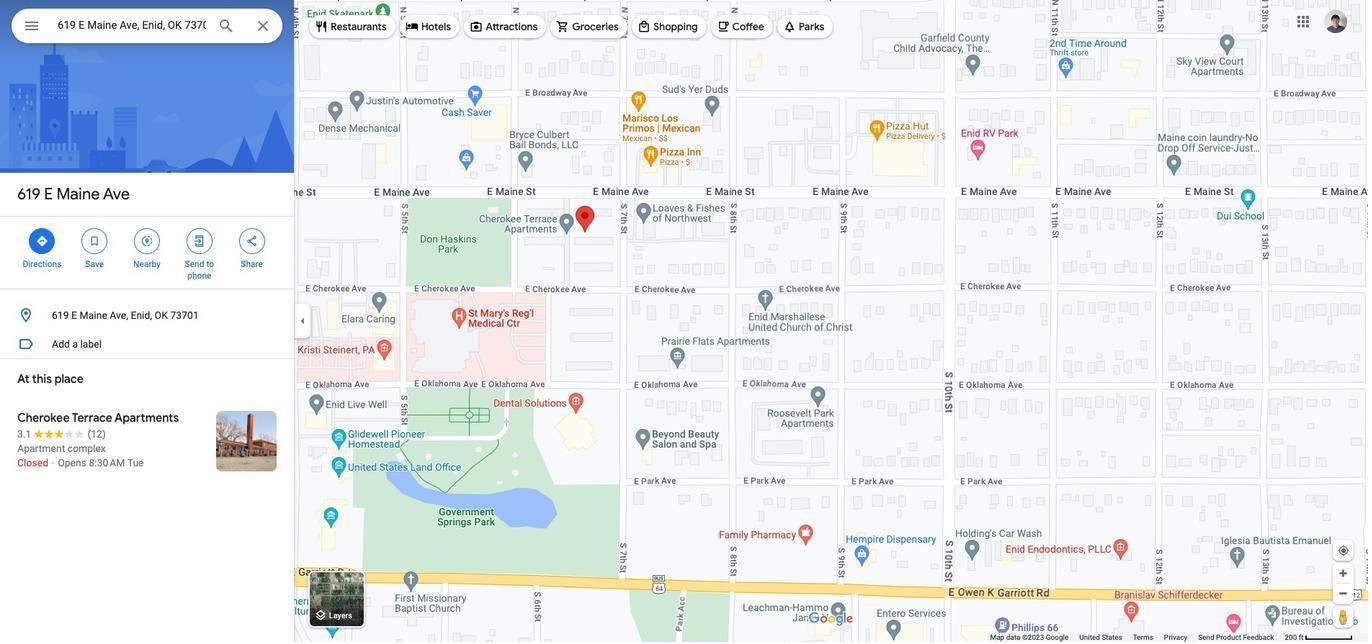 Task type: locate. For each thing, give the bounding box(es) containing it.
0 vertical spatial e
[[44, 184, 53, 205]]

maine left ave,
[[80, 310, 107, 321]]

enid,
[[131, 310, 152, 321]]

zoom in image
[[1338, 568, 1349, 579]]

footer
[[990, 633, 1285, 643]]

send product feedback
[[1198, 634, 1274, 642]]

None field
[[58, 17, 206, 34]]

at
[[17, 372, 29, 387]]

map data ©2023 google
[[990, 634, 1069, 642]]

619 e maine ave, enid, ok 73701 button
[[0, 301, 294, 330]]

google
[[1046, 634, 1069, 642]]

maine inside button
[[80, 310, 107, 321]]

619 up 
[[17, 184, 41, 205]]

0 vertical spatial 619
[[17, 184, 41, 205]]

ok
[[155, 310, 168, 321]]

coffee
[[732, 20, 764, 33]]

619 e maine ave
[[17, 184, 130, 205]]

3.1 stars 12 reviews image
[[17, 427, 106, 442]]

united states button
[[1079, 633, 1122, 643]]

maine for ave,
[[80, 310, 107, 321]]

footer containing map data ©2023 google
[[990, 633, 1285, 643]]

hotels button
[[400, 9, 460, 44]]

 search field
[[12, 9, 282, 46]]

619 for 619 e maine ave
[[17, 184, 41, 205]]

200
[[1285, 634, 1297, 642]]

1 vertical spatial 619
[[52, 310, 69, 321]]

collapse side panel image
[[295, 313, 310, 329]]

0 vertical spatial maine
[[57, 184, 100, 205]]

groceries button
[[551, 9, 627, 44]]

ft
[[1299, 634, 1304, 642]]

ave
[[103, 184, 130, 205]]

send for send to phone
[[185, 259, 204, 269]]


[[245, 233, 258, 249]]

states
[[1102, 634, 1122, 642]]

send up phone
[[185, 259, 204, 269]]

to
[[206, 259, 214, 269]]

e up 
[[44, 184, 53, 205]]

nearby
[[133, 259, 161, 269]]

google account: nolan park  
(nolan.park@adept.ai) image
[[1324, 10, 1347, 33]]


[[193, 233, 206, 249]]

0 horizontal spatial e
[[44, 184, 53, 205]]

privacy button
[[1164, 633, 1187, 643]]

add a label
[[52, 339, 102, 350]]

add a label button
[[0, 330, 294, 359]]

0 horizontal spatial send
[[185, 259, 204, 269]]

zoom out image
[[1338, 589, 1349, 599]]

619 inside button
[[52, 310, 69, 321]]

attractions
[[486, 20, 538, 33]]

terrace
[[72, 411, 112, 426]]

1 horizontal spatial send
[[1198, 634, 1214, 642]]

place
[[55, 372, 83, 387]]

1 vertical spatial send
[[1198, 634, 1214, 642]]

619 up add
[[52, 310, 69, 321]]

label
[[80, 339, 102, 350]]

tue
[[127, 457, 144, 469]]

at this place
[[17, 372, 83, 387]]

3.1
[[17, 429, 31, 440]]

1 horizontal spatial 619
[[52, 310, 69, 321]]

data
[[1006, 634, 1020, 642]]

0 vertical spatial send
[[185, 259, 204, 269]]

groceries
[[572, 20, 619, 33]]

united
[[1079, 634, 1100, 642]]

maine
[[57, 184, 100, 205], [80, 310, 107, 321]]

1 vertical spatial maine
[[80, 310, 107, 321]]

e inside 619 e maine ave, enid, ok 73701 button
[[71, 310, 77, 321]]


[[36, 233, 49, 249]]

map
[[990, 634, 1004, 642]]

product
[[1216, 634, 1241, 642]]

send to phone
[[185, 259, 214, 281]]

send inside send product feedback button
[[1198, 634, 1214, 642]]

opens
[[58, 457, 86, 469]]

1 vertical spatial e
[[71, 310, 77, 321]]

send
[[185, 259, 204, 269], [1198, 634, 1214, 642]]

maine left ave
[[57, 184, 100, 205]]

e
[[44, 184, 53, 205], [71, 310, 77, 321]]

send inside send to phone
[[185, 259, 204, 269]]

619
[[17, 184, 41, 205], [52, 310, 69, 321]]

shopping button
[[632, 9, 706, 44]]

terms button
[[1133, 633, 1153, 643]]

1 horizontal spatial e
[[71, 310, 77, 321]]

(12)
[[87, 429, 106, 440]]

e up a
[[71, 310, 77, 321]]

0 horizontal spatial 619
[[17, 184, 41, 205]]

send left product
[[1198, 634, 1214, 642]]

privacy
[[1164, 634, 1187, 642]]

maine for ave
[[57, 184, 100, 205]]

apartment complex closed ⋅ opens 8:30 am tue
[[17, 443, 144, 469]]

619 e maine ave, enid, ok 73701
[[52, 310, 199, 321]]

layers
[[329, 612, 352, 621]]

actions for 619 e maine ave region
[[0, 217, 294, 289]]

add
[[52, 339, 70, 350]]



Task type: describe. For each thing, give the bounding box(es) containing it.
parks button
[[777, 9, 833, 44]]


[[23, 16, 40, 36]]

complex
[[68, 443, 106, 455]]

cherokee terrace apartments
[[17, 411, 179, 426]]

619 E Maine Ave, Enid, OK 73701 field
[[12, 9, 282, 43]]

save
[[85, 259, 104, 269]]

coffee button
[[711, 9, 773, 44]]

⋅
[[51, 457, 55, 469]]

hotels
[[421, 20, 451, 33]]


[[140, 233, 153, 249]]

google maps element
[[0, 0, 1368, 643]]

show street view coverage image
[[1333, 607, 1354, 628]]

73701
[[170, 310, 199, 321]]

619 e maine ave main content
[[0, 0, 294, 643]]

none field inside 619 e maine ave, enid, ok 73701 field
[[58, 17, 206, 34]]

send product feedback button
[[1198, 633, 1274, 643]]

200 ft
[[1285, 634, 1304, 642]]

e for 619 e maine ave
[[44, 184, 53, 205]]

8:30 am
[[89, 457, 125, 469]]

feedback
[[1243, 634, 1274, 642]]

©2023
[[1022, 634, 1044, 642]]

apartments
[[115, 411, 179, 426]]

this
[[32, 372, 52, 387]]

cherokee
[[17, 411, 70, 426]]

200 ft button
[[1285, 634, 1353, 642]]


[[88, 233, 101, 249]]

send for send product feedback
[[1198, 634, 1214, 642]]

a
[[72, 339, 78, 350]]

restaurants button
[[309, 9, 395, 44]]

e for 619 e maine ave, enid, ok 73701
[[71, 310, 77, 321]]

united states
[[1079, 634, 1122, 642]]

footer inside google maps element
[[990, 633, 1285, 643]]

 button
[[12, 9, 52, 46]]

apartment
[[17, 443, 65, 455]]

terms
[[1133, 634, 1153, 642]]

619 for 619 e maine ave, enid, ok 73701
[[52, 310, 69, 321]]

attractions button
[[464, 9, 546, 44]]

parks
[[799, 20, 824, 33]]

ave,
[[110, 310, 128, 321]]

show your location image
[[1337, 545, 1350, 558]]

restaurants
[[331, 20, 387, 33]]

closed
[[17, 457, 48, 469]]

shopping
[[653, 20, 698, 33]]

directions
[[23, 259, 61, 269]]

share
[[241, 259, 263, 269]]

phone
[[187, 271, 211, 281]]



Task type: vqa. For each thing, say whether or not it's contained in the screenshot.
the rightmost the 619
yes



